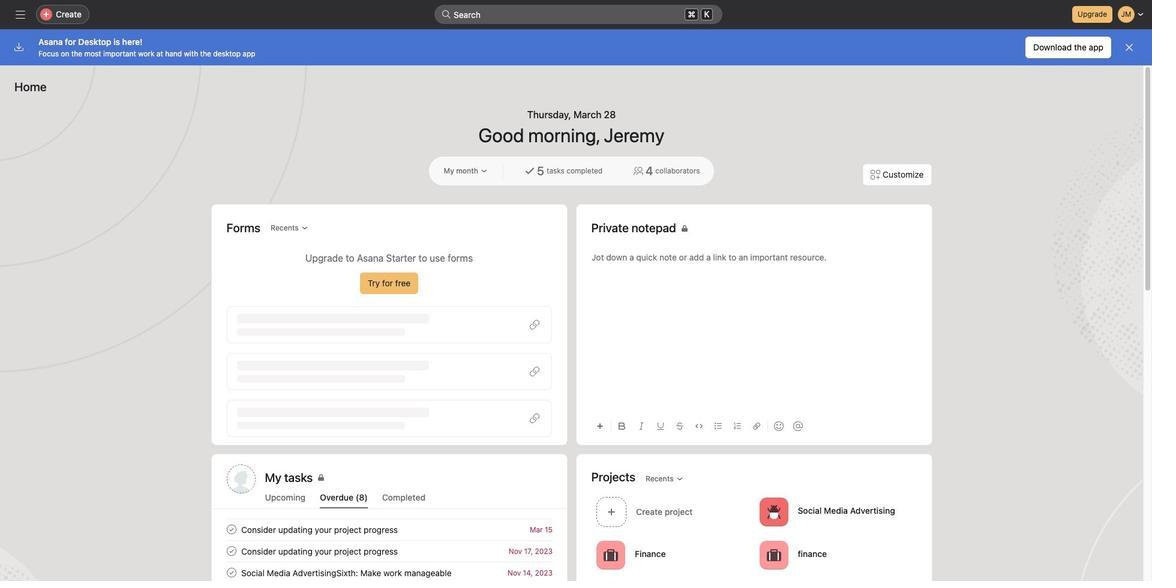 Task type: locate. For each thing, give the bounding box(es) containing it.
underline image
[[657, 423, 664, 430]]

briefcase image
[[604, 548, 618, 562]]

1 vertical spatial mark complete checkbox
[[224, 544, 239, 558]]

list item
[[212, 519, 567, 540], [212, 540, 567, 562], [212, 562, 567, 581]]

mark complete checkbox for 2nd list item from the top of the page
[[224, 544, 239, 558]]

2 vertical spatial mark complete image
[[224, 566, 239, 580]]

0 vertical spatial mark complete checkbox
[[224, 522, 239, 537]]

bulleted list image
[[715, 423, 722, 430]]

briefcase image
[[767, 548, 781, 562]]

1 vertical spatial mark complete image
[[224, 544, 239, 558]]

numbered list image
[[734, 423, 741, 430]]

dismiss image
[[1125, 43, 1135, 52]]

mark complete image
[[224, 522, 239, 537], [224, 544, 239, 558], [224, 566, 239, 580]]

toolbar
[[592, 413, 917, 440]]

2 mark complete checkbox from the top
[[224, 544, 239, 558]]

None field
[[435, 5, 723, 24]]

italics image
[[638, 423, 645, 430]]

at mention image
[[794, 422, 803, 431]]

1 list item from the top
[[212, 519, 567, 540]]

add profile photo image
[[227, 465, 256, 494]]

Mark complete checkbox
[[224, 522, 239, 537], [224, 544, 239, 558], [224, 566, 239, 580]]

mark complete checkbox for first list item from the top
[[224, 522, 239, 537]]

mark complete image for first list item from the bottom of the page
[[224, 566, 239, 580]]

link image
[[753, 423, 760, 430]]

3 mark complete image from the top
[[224, 566, 239, 580]]

1 mark complete image from the top
[[224, 522, 239, 537]]

0 vertical spatial mark complete image
[[224, 522, 239, 537]]

1 mark complete checkbox from the top
[[224, 522, 239, 537]]

2 mark complete image from the top
[[224, 544, 239, 558]]

2 list item from the top
[[212, 540, 567, 562]]

2 vertical spatial mark complete checkbox
[[224, 566, 239, 580]]

3 mark complete checkbox from the top
[[224, 566, 239, 580]]



Task type: vqa. For each thing, say whether or not it's contained in the screenshot.
Underline "image"
yes



Task type: describe. For each thing, give the bounding box(es) containing it.
bug image
[[767, 505, 781, 519]]

Search tasks, projects, and more text field
[[435, 5, 723, 24]]

prominent image
[[442, 10, 452, 19]]

mark complete checkbox for first list item from the bottom of the page
[[224, 566, 239, 580]]

emoji image
[[774, 422, 784, 431]]

bold image
[[619, 423, 626, 430]]

mark complete image for first list item from the top
[[224, 522, 239, 537]]

3 list item from the top
[[212, 562, 567, 581]]

insert an object image
[[597, 423, 604, 430]]

expand sidebar image
[[16, 10, 25, 19]]

code image
[[696, 423, 703, 430]]

mark complete image for 2nd list item from the top of the page
[[224, 544, 239, 558]]

strikethrough image
[[676, 423, 684, 430]]



